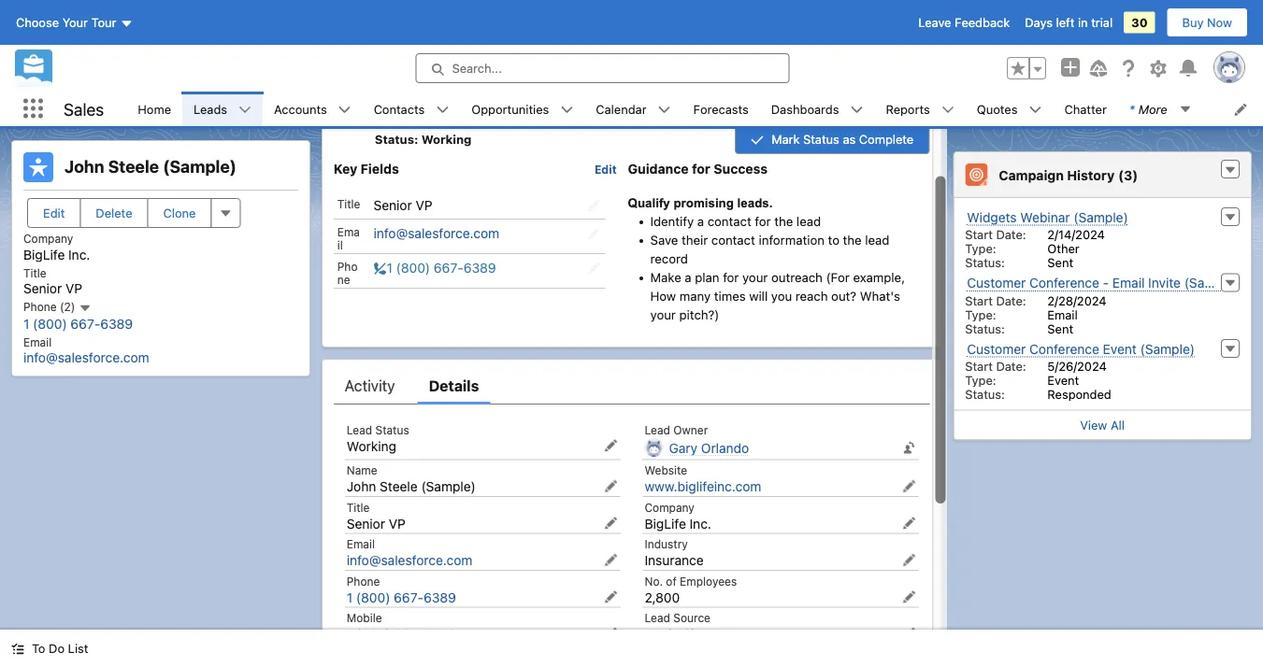 Task type: vqa. For each thing, say whether or not it's contained in the screenshot.


Task type: describe. For each thing, give the bounding box(es) containing it.
view all link
[[954, 410, 1251, 440]]

customer for customer conference - email invite (sample)
[[967, 275, 1026, 291]]

opportunities
[[472, 102, 549, 116]]

1 for trade show
[[347, 627, 353, 642]]

status down contacts link
[[375, 132, 414, 146]]

type: for customer conference - email invite (sample)
[[965, 308, 997, 322]]

1 vertical spatial info@salesforce.com
[[23, 350, 149, 365]]

1 (800) 667-6389 for 2,800
[[347, 590, 456, 605]]

forecasts link
[[682, 92, 760, 126]]

opportunities link
[[460, 92, 560, 126]]

0 vertical spatial john
[[65, 157, 104, 177]]

record
[[651, 251, 688, 266]]

0 vertical spatial 1
[[23, 316, 29, 331]]

outreach
[[772, 270, 823, 285]]

(2)
[[60, 301, 75, 314]]

0 vertical spatial working
[[422, 132, 472, 146]]

text default image for calendar
[[658, 103, 671, 116]]

edit inside button
[[43, 206, 65, 220]]

edit name image
[[605, 480, 618, 493]]

(800) for 2,800
[[356, 590, 390, 605]]

will
[[749, 289, 768, 304]]

sent for webinar
[[1048, 256, 1074, 270]]

edit email image
[[605, 554, 618, 567]]

(800) for trade show
[[356, 627, 390, 642]]

0 horizontal spatial lead
[[797, 214, 821, 229]]

customer conference - email invite (sample)
[[967, 275, 1239, 291]]

leave
[[919, 15, 952, 29]]

to do list button
[[0, 630, 100, 668]]

trade
[[645, 627, 679, 642]]

start for customer conference - email invite (sample)
[[965, 294, 993, 308]]

no. of employees
[[645, 575, 737, 588]]

status for lead status
[[375, 423, 409, 437]]

0 vertical spatial edit
[[595, 163, 617, 176]]

title for ema il
[[337, 197, 360, 210]]

contacts
[[374, 102, 425, 116]]

2 vertical spatial for
[[723, 270, 739, 285]]

all
[[1111, 419, 1125, 433]]

dashboards
[[771, 102, 839, 116]]

orlando
[[701, 440, 749, 456]]

sent for conference
[[1048, 322, 1074, 336]]

company for company
[[645, 501, 695, 514]]

senior vp for ema il
[[374, 197, 433, 213]]

vp for company
[[389, 516, 406, 531]]

edit lead status image
[[605, 439, 618, 452]]

tour
[[91, 15, 116, 29]]

start date: for customer conference - email invite (sample)
[[965, 294, 1027, 308]]

widgets
[[967, 209, 1017, 225]]

guidance
[[628, 161, 689, 177]]

text default image for reports
[[942, 103, 955, 116]]

email down name
[[347, 538, 375, 551]]

type: for customer conference event (sample)
[[965, 374, 997, 388]]

edit title image
[[605, 517, 618, 530]]

gary orlando
[[669, 440, 749, 456]]

reports link
[[875, 92, 942, 126]]

list containing home
[[127, 92, 1264, 126]]

promising
[[674, 196, 734, 210]]

0 vertical spatial for
[[692, 161, 711, 177]]

status for mark status as complete
[[803, 132, 840, 146]]

1 vertical spatial john
[[347, 479, 376, 495]]

0 vertical spatial 1 (800) 667-6389 link
[[23, 316, 133, 331]]

1 vertical spatial a
[[685, 270, 692, 285]]

sales
[[64, 99, 104, 119]]

clone
[[163, 206, 196, 220]]

1 vertical spatial contact
[[712, 233, 756, 248]]

text default image inside the "dashboards" list item
[[851, 103, 864, 116]]

1 for 2,800
[[347, 590, 353, 605]]

details link
[[429, 367, 479, 405]]

quotes list item
[[966, 92, 1054, 126]]

2/14/2024
[[1048, 228, 1105, 242]]

forecasts
[[694, 102, 749, 116]]

start date: for widgets webinar (sample)
[[965, 228, 1027, 242]]

chatter
[[1065, 102, 1107, 116]]

website
[[645, 464, 688, 477]]

start for customer conference event (sample)
[[965, 360, 993, 374]]

edit industry image
[[903, 554, 916, 567]]

edit website image
[[903, 480, 916, 493]]

view
[[1080, 419, 1108, 433]]

ema il
[[337, 225, 360, 251]]

0 vertical spatial steele
[[108, 157, 159, 177]]

title inside company biglife inc. title senior vp
[[23, 266, 46, 279]]

webinar
[[1021, 209, 1070, 225]]

email up customer conference event (sample)
[[1048, 308, 1078, 322]]

1 (800) 667-6389 link for 2,800
[[347, 590, 456, 605]]

calendar link
[[585, 92, 658, 126]]

(for
[[826, 270, 850, 285]]

1 vertical spatial biglife
[[645, 516, 686, 531]]

do
[[49, 642, 65, 656]]

feedback
[[955, 15, 1010, 29]]

email inside email info@salesforce.com
[[23, 336, 52, 349]]

ne
[[337, 273, 350, 286]]

edit mobile image
[[605, 628, 618, 641]]

company biglife inc. title senior vp
[[23, 232, 90, 296]]

home
[[138, 102, 171, 116]]

667- for trade show
[[394, 627, 424, 642]]

more
[[1139, 102, 1168, 116]]

0 horizontal spatial john steele (sample)
[[65, 157, 237, 177]]

fields
[[361, 161, 399, 177]]

1 horizontal spatial lead
[[865, 233, 890, 248]]

to
[[828, 233, 840, 248]]

text default image inside the phone (2) dropdown button
[[78, 302, 91, 315]]

widgets webinar (sample) link
[[967, 209, 1129, 226]]

invite
[[1149, 275, 1181, 291]]

conference for -
[[1030, 275, 1100, 291]]

pho ne
[[337, 260, 358, 286]]

name
[[347, 464, 377, 477]]

insurance
[[645, 553, 704, 568]]

delete
[[96, 206, 132, 220]]

info@salesforce.com link for email
[[347, 553, 473, 568]]

campaign history (3)
[[999, 167, 1138, 183]]

email info@salesforce.com
[[23, 336, 149, 365]]

search...
[[452, 61, 502, 75]]

buy
[[1183, 15, 1204, 29]]

667- for 2,800
[[394, 590, 424, 605]]

start date: for customer conference event (sample)
[[965, 360, 1027, 374]]

0 vertical spatial your
[[743, 270, 768, 285]]

customer conference event (sample) link
[[967, 341, 1195, 358]]

title for company
[[347, 501, 370, 514]]

text default image inside the to do list button
[[11, 643, 24, 656]]

campaign history element
[[953, 152, 1252, 441]]

gary
[[669, 440, 698, 456]]

delete button
[[80, 198, 148, 228]]

example,
[[853, 270, 905, 285]]

of
[[666, 575, 677, 588]]

you
[[771, 289, 792, 304]]

contacts link
[[363, 92, 436, 126]]

home link
[[127, 92, 182, 126]]

customer conference - email invite (sample) link
[[967, 275, 1239, 292]]

il
[[337, 238, 343, 251]]

leads list item
[[182, 92, 263, 126]]

dashboards list item
[[760, 92, 875, 126]]

1 vertical spatial your
[[651, 307, 676, 322]]

1 vertical spatial john steele (sample)
[[347, 479, 476, 495]]

text default image inside opportunities list item
[[560, 103, 574, 116]]

your
[[62, 15, 88, 29]]

biglife inc.
[[645, 516, 712, 531]]

buy now
[[1183, 15, 1233, 29]]

status: for customer conference event (sample)
[[965, 388, 1005, 402]]

1 horizontal spatial steele
[[380, 479, 418, 495]]

0 vertical spatial 1 (800) 667-6389
[[23, 316, 133, 331]]

lead up gary
[[645, 423, 670, 437]]

text default image inside quotes list item
[[1029, 103, 1042, 116]]

quotes
[[977, 102, 1018, 116]]

conference for event
[[1030, 341, 1100, 357]]

30
[[1132, 15, 1148, 29]]

edit company image
[[903, 517, 916, 530]]

opportunities list item
[[460, 92, 585, 126]]

company for company biglife inc. title senior vp
[[23, 232, 73, 246]]

phone for phone (2)
[[23, 301, 57, 314]]



Task type: locate. For each thing, give the bounding box(es) containing it.
1 horizontal spatial biglife
[[645, 516, 686, 531]]

history
[[1067, 167, 1115, 183]]

your
[[743, 270, 768, 285], [651, 307, 676, 322]]

phone for phone
[[347, 575, 380, 588]]

phone left (2)
[[23, 301, 57, 314]]

info@salesforce.com link up mobile
[[347, 553, 473, 568]]

click to dial disabled image
[[374, 260, 579, 275]]

1 vertical spatial start
[[965, 294, 993, 308]]

company down edit button
[[23, 232, 73, 246]]

1 up mobile
[[347, 590, 353, 605]]

lead up 'trade'
[[645, 612, 670, 625]]

senior inside company biglife inc. title senior vp
[[23, 281, 62, 296]]

2 vertical spatial 6389
[[424, 627, 456, 642]]

vp inside company biglife inc. title senior vp
[[65, 281, 82, 296]]

other
[[1048, 242, 1080, 256]]

date: for widgets webinar (sample)
[[996, 228, 1027, 242]]

company inside company biglife inc. title senior vp
[[23, 232, 73, 246]]

info@salesforce.com link for ema il
[[374, 225, 500, 241]]

(800) down mobile
[[356, 627, 390, 642]]

2 start date: from the top
[[965, 294, 1027, 308]]

2 horizontal spatial for
[[755, 214, 771, 229]]

info@salesforce.com link up click to dial disabled image
[[374, 225, 500, 241]]

0 horizontal spatial company
[[23, 232, 73, 246]]

text default image inside campaign history "element"
[[1224, 164, 1237, 177]]

senior vp down fields
[[374, 197, 433, 213]]

choose your tour
[[16, 15, 116, 29]]

0 horizontal spatial your
[[651, 307, 676, 322]]

1 vertical spatial the
[[843, 233, 862, 248]]

1 (800) 667-6389 up mobile
[[347, 590, 456, 605]]

status inside button
[[803, 132, 840, 146]]

date: for customer conference - email invite (sample)
[[996, 294, 1027, 308]]

1 vertical spatial phone
[[347, 575, 380, 588]]

1 horizontal spatial your
[[743, 270, 768, 285]]

inc. down www.biglifeinc.com
[[690, 516, 712, 531]]

1 vertical spatial title
[[23, 266, 46, 279]]

3 type: from the top
[[965, 374, 997, 388]]

john down name
[[347, 479, 376, 495]]

many
[[680, 289, 711, 304]]

success
[[714, 161, 768, 177]]

event down customer conference event (sample) link
[[1048, 374, 1080, 388]]

1 vertical spatial company
[[645, 501, 695, 514]]

in
[[1078, 15, 1088, 29]]

2 vertical spatial 1 (800) 667-6389
[[347, 627, 456, 642]]

2 vertical spatial 1 (800) 667-6389 link
[[347, 627, 456, 642]]

0 horizontal spatial working
[[347, 438, 396, 454]]

plan
[[695, 270, 720, 285]]

event up 5/26/2024
[[1103, 341, 1137, 357]]

2 start from the top
[[965, 294, 993, 308]]

john right lead icon
[[65, 157, 104, 177]]

group
[[1007, 57, 1047, 79]]

0 vertical spatial event
[[1103, 341, 1137, 357]]

1 vertical spatial senior vp
[[347, 516, 406, 531]]

1 vertical spatial steele
[[380, 479, 418, 495]]

2 vertical spatial title
[[347, 501, 370, 514]]

:
[[414, 132, 418, 146]]

1 vertical spatial for
[[755, 214, 771, 229]]

lead
[[797, 214, 821, 229], [865, 233, 890, 248]]

edit lead source image
[[903, 628, 916, 641]]

vp
[[416, 197, 433, 213], [65, 281, 82, 296], [389, 516, 406, 531]]

1 horizontal spatial edit
[[595, 163, 617, 176]]

contact down leads.
[[708, 214, 752, 229]]

conference up 5/26/2024
[[1030, 341, 1100, 357]]

1 (800) 667-6389 link down mobile
[[347, 627, 456, 642]]

text default image inside reports list item
[[942, 103, 955, 116]]

pitch?)
[[680, 307, 719, 322]]

1 vertical spatial event
[[1048, 374, 1080, 388]]

(800) down phone (2)
[[33, 316, 67, 331]]

days left in trial
[[1025, 15, 1113, 29]]

0 vertical spatial lead
[[797, 214, 821, 229]]

1 horizontal spatial john steele (sample)
[[347, 479, 476, 495]]

phone (2)
[[23, 301, 78, 314]]

status: for widgets webinar (sample)
[[965, 256, 1005, 270]]

text default image right quotes
[[1029, 103, 1042, 116]]

mark
[[772, 132, 800, 146]]

2/28/2024
[[1048, 294, 1107, 308]]

2 customer from the top
[[967, 341, 1026, 357]]

1 status: from the top
[[965, 256, 1005, 270]]

0 vertical spatial phone
[[23, 301, 57, 314]]

text default image right (2)
[[78, 302, 91, 315]]

lead for trade show
[[645, 612, 670, 625]]

1 vertical spatial 6389
[[424, 590, 456, 605]]

3 start date: from the top
[[965, 360, 1027, 374]]

john steele (sample) up clone
[[65, 157, 237, 177]]

email right -
[[1113, 275, 1145, 291]]

date: for customer conference event (sample)
[[996, 360, 1027, 374]]

0 vertical spatial john steele (sample)
[[65, 157, 237, 177]]

2,800
[[645, 590, 680, 605]]

0 vertical spatial sent
[[1048, 256, 1074, 270]]

now
[[1207, 15, 1233, 29]]

2 vertical spatial 1
[[347, 627, 353, 642]]

1 horizontal spatial the
[[843, 233, 862, 248]]

3 start from the top
[[965, 360, 993, 374]]

inc. down edit button
[[68, 247, 90, 262]]

0 vertical spatial date:
[[996, 228, 1027, 242]]

0 horizontal spatial for
[[692, 161, 711, 177]]

steele down the lead status
[[380, 479, 418, 495]]

0 vertical spatial customer
[[967, 275, 1026, 291]]

2 vertical spatial status:
[[965, 388, 1005, 402]]

accounts
[[274, 102, 327, 116]]

text default image left the to
[[11, 643, 24, 656]]

senior for ema il
[[374, 197, 412, 213]]

1 vertical spatial working
[[347, 438, 396, 454]]

2 type: from the top
[[965, 308, 997, 322]]

times
[[714, 289, 746, 304]]

phone
[[23, 301, 57, 314], [347, 575, 380, 588]]

customer
[[967, 275, 1026, 291], [967, 341, 1026, 357]]

the up information
[[775, 214, 793, 229]]

0 horizontal spatial inc.
[[68, 247, 90, 262]]

0 vertical spatial senior vp
[[374, 197, 433, 213]]

0 horizontal spatial edit
[[43, 206, 65, 220]]

date: left 2/28/2024 at the right
[[996, 294, 1027, 308]]

1 horizontal spatial event
[[1103, 341, 1137, 357]]

list
[[127, 92, 1264, 126]]

1 vertical spatial edit
[[43, 206, 65, 220]]

complete
[[859, 132, 914, 146]]

biglife
[[23, 247, 65, 262], [645, 516, 686, 531]]

to do list
[[32, 642, 88, 656]]

senior up phone (2)
[[23, 281, 62, 296]]

inc.
[[68, 247, 90, 262], [690, 516, 712, 531]]

lead up information
[[797, 214, 821, 229]]

biglife down edit button
[[23, 247, 65, 262]]

senior vp for company
[[347, 516, 406, 531]]

1 conference from the top
[[1030, 275, 1100, 291]]

0 vertical spatial info@salesforce.com
[[374, 225, 500, 241]]

(sample)
[[163, 157, 237, 177], [1074, 209, 1129, 225], [1185, 275, 1239, 291], [1141, 341, 1195, 357], [421, 479, 476, 495]]

text default image right leads on the left
[[239, 103, 252, 116]]

2 vertical spatial vp
[[389, 516, 406, 531]]

3 date: from the top
[[996, 360, 1027, 374]]

0 vertical spatial conference
[[1030, 275, 1100, 291]]

0 vertical spatial start
[[965, 228, 993, 242]]

0 vertical spatial 667-
[[71, 316, 100, 331]]

2 vertical spatial 667-
[[394, 627, 424, 642]]

* more
[[1130, 102, 1168, 116]]

edit no. of employees image
[[903, 591, 916, 604]]

pho
[[337, 260, 358, 273]]

john steele (sample)
[[65, 157, 237, 177], [347, 479, 476, 495]]

1 customer from the top
[[967, 275, 1026, 291]]

a down 'promising'
[[698, 214, 704, 229]]

(800) up mobile
[[356, 590, 390, 605]]

contact right their
[[712, 233, 756, 248]]

conference up 2/28/2024 at the right
[[1030, 275, 1100, 291]]

0 horizontal spatial john
[[65, 157, 104, 177]]

text default image right more
[[1179, 103, 1192, 116]]

1 (800) 667-6389 link
[[23, 316, 133, 331], [347, 590, 456, 605], [347, 627, 456, 642]]

email
[[1113, 275, 1145, 291], [1048, 308, 1078, 322], [23, 336, 52, 349], [347, 538, 375, 551]]

choose
[[16, 15, 59, 29]]

1 sent from the top
[[1048, 256, 1074, 270]]

your down how
[[651, 307, 676, 322]]

1 vertical spatial info@salesforce.com link
[[23, 350, 149, 365]]

lead for working
[[347, 423, 372, 437]]

reach
[[796, 289, 828, 304]]

title down name
[[347, 501, 370, 514]]

industry
[[645, 538, 688, 551]]

info@salesforce.com up mobile
[[347, 553, 473, 568]]

reports list item
[[875, 92, 966, 126]]

activity
[[345, 377, 395, 395]]

0 horizontal spatial a
[[685, 270, 692, 285]]

1 start from the top
[[965, 228, 993, 242]]

search... button
[[416, 53, 790, 83]]

text default image
[[338, 103, 351, 116], [658, 103, 671, 116], [942, 103, 955, 116], [1224, 164, 1237, 177]]

leave feedback
[[919, 15, 1010, 29]]

edit left guidance
[[595, 163, 617, 176]]

2 sent from the top
[[1048, 322, 1074, 336]]

days
[[1025, 15, 1053, 29]]

start date: left 5/26/2024
[[965, 360, 1027, 374]]

2 status: from the top
[[965, 322, 1005, 336]]

edit phone image
[[605, 591, 618, 604]]

0 horizontal spatial steele
[[108, 157, 159, 177]]

key fields
[[334, 161, 399, 177]]

1 (800) 667-6389 link for trade show
[[347, 627, 456, 642]]

senior for company
[[347, 516, 385, 531]]

667-
[[71, 316, 100, 331], [394, 590, 424, 605], [394, 627, 424, 642]]

1 vertical spatial conference
[[1030, 341, 1100, 357]]

leads link
[[182, 92, 239, 126]]

text default image inside accounts list item
[[338, 103, 351, 116]]

0 vertical spatial contact
[[708, 214, 752, 229]]

1 horizontal spatial john
[[347, 479, 376, 495]]

source
[[674, 612, 711, 625]]

edit
[[595, 163, 617, 176], [43, 206, 65, 220]]

1 start date: from the top
[[965, 228, 1027, 242]]

for up times
[[723, 270, 739, 285]]

phone up mobile
[[347, 575, 380, 588]]

senior down fields
[[374, 197, 412, 213]]

lead image
[[23, 152, 53, 182]]

date:
[[996, 228, 1027, 242], [996, 294, 1027, 308], [996, 360, 1027, 374]]

to
[[32, 642, 45, 656]]

0 vertical spatial the
[[775, 214, 793, 229]]

0 horizontal spatial the
[[775, 214, 793, 229]]

1 down mobile
[[347, 627, 353, 642]]

1 vertical spatial 1 (800) 667-6389
[[347, 590, 456, 605]]

accounts link
[[263, 92, 338, 126]]

show
[[683, 627, 716, 642]]

lead owner
[[645, 423, 708, 437]]

senior vp down name
[[347, 516, 406, 531]]

vp for ema il
[[416, 197, 433, 213]]

1 (800) 667-6389 down (2)
[[23, 316, 133, 331]]

text default image left 'calendar' link
[[560, 103, 574, 116]]

working right the :
[[422, 132, 472, 146]]

2 vertical spatial (800)
[[356, 627, 390, 642]]

text default image inside contacts list item
[[436, 103, 449, 116]]

mobile
[[347, 612, 382, 625]]

your up will on the top right
[[743, 270, 768, 285]]

info@salesforce.com for email
[[347, 553, 473, 568]]

key
[[334, 161, 357, 177]]

1 (800) 667-6389 for trade show
[[347, 627, 456, 642]]

0 vertical spatial vp
[[416, 197, 433, 213]]

1 vertical spatial sent
[[1048, 322, 1074, 336]]

as
[[843, 132, 856, 146]]

tab list containing activity
[[334, 367, 930, 405]]

start date: left 2/28/2024 at the right
[[965, 294, 1027, 308]]

2 date: from the top
[[996, 294, 1027, 308]]

0 horizontal spatial vp
[[65, 281, 82, 296]]

1 vertical spatial type:
[[965, 308, 997, 322]]

date: down widgets
[[996, 228, 1027, 242]]

info@salesforce.com link down (2)
[[23, 350, 149, 365]]

2 vertical spatial info@salesforce.com
[[347, 553, 473, 568]]

1 horizontal spatial for
[[723, 270, 739, 285]]

senior down name
[[347, 516, 385, 531]]

1 (800) 667-6389 link up mobile
[[347, 590, 456, 605]]

text default image up status : working at left top
[[436, 103, 449, 116]]

accounts list item
[[263, 92, 363, 126]]

info@salesforce.com up click to dial disabled image
[[374, 225, 500, 241]]

text default image inside the 'calendar' list item
[[658, 103, 671, 116]]

0 vertical spatial senior
[[374, 197, 412, 213]]

owner
[[674, 423, 708, 437]]

6389
[[100, 316, 133, 331], [424, 590, 456, 605], [424, 627, 456, 642]]

2 vertical spatial start date:
[[965, 360, 1027, 374]]

1 vertical spatial vp
[[65, 281, 82, 296]]

type:
[[965, 242, 997, 256], [965, 308, 997, 322], [965, 374, 997, 388]]

customer for customer conference event (sample)
[[967, 341, 1026, 357]]

the right "to"
[[843, 233, 862, 248]]

inc. inside company biglife inc. title senior vp
[[68, 247, 90, 262]]

qualify
[[628, 196, 670, 210]]

3 status: from the top
[[965, 388, 1005, 402]]

gary orlando link
[[669, 440, 749, 457]]

the
[[775, 214, 793, 229], [843, 233, 862, 248]]

lead up example,
[[865, 233, 890, 248]]

biglife up industry
[[645, 516, 686, 531]]

1 vertical spatial senior
[[23, 281, 62, 296]]

1 horizontal spatial inc.
[[690, 516, 712, 531]]

1 (800) 667-6389 link down (2)
[[23, 316, 133, 331]]

identify
[[651, 214, 694, 229]]

senior vp
[[374, 197, 433, 213], [347, 516, 406, 531]]

make
[[651, 270, 682, 285]]

(800)
[[33, 316, 67, 331], [356, 590, 390, 605], [356, 627, 390, 642]]

text default image inside leads list item
[[239, 103, 252, 116]]

status left as
[[803, 132, 840, 146]]

1 vertical spatial start date:
[[965, 294, 1027, 308]]

2 vertical spatial info@salesforce.com link
[[347, 553, 473, 568]]

working down the lead status
[[347, 438, 396, 454]]

1 date: from the top
[[996, 228, 1027, 242]]

activity link
[[345, 367, 395, 405]]

status down activity
[[375, 423, 409, 437]]

for up 'promising'
[[692, 161, 711, 177]]

status : working
[[375, 132, 472, 146]]

1 down phone (2)
[[23, 316, 29, 331]]

calendar list item
[[585, 92, 682, 126]]

1 horizontal spatial working
[[422, 132, 472, 146]]

0 vertical spatial info@salesforce.com link
[[374, 225, 500, 241]]

for down leads.
[[755, 214, 771, 229]]

email down phone (2)
[[23, 336, 52, 349]]

biglife inside company biglife inc. title senior vp
[[23, 247, 65, 262]]

text default image up as
[[851, 103, 864, 116]]

0 vertical spatial 6389
[[100, 316, 133, 331]]

0 vertical spatial (800)
[[33, 316, 67, 331]]

1 vertical spatial inc.
[[690, 516, 712, 531]]

1 horizontal spatial a
[[698, 214, 704, 229]]

1
[[23, 316, 29, 331], [347, 590, 353, 605], [347, 627, 353, 642]]

1 (800) 667-6389 down mobile
[[347, 627, 456, 642]]

save
[[651, 233, 678, 248]]

responded
[[1048, 388, 1112, 402]]

text default image for accounts
[[338, 103, 351, 116]]

a left plan
[[685, 270, 692, 285]]

john steele (sample) down name
[[347, 479, 476, 495]]

status:
[[965, 256, 1005, 270], [965, 322, 1005, 336], [965, 388, 1005, 402]]

clone button
[[147, 198, 212, 228]]

0 horizontal spatial event
[[1048, 374, 1080, 388]]

edit down lead icon
[[43, 206, 65, 220]]

phone inside dropdown button
[[23, 301, 57, 314]]

1 vertical spatial lead
[[865, 233, 890, 248]]

start date: down widgets
[[965, 228, 1027, 242]]

status: for customer conference - email invite (sample)
[[965, 322, 1005, 336]]

edit link
[[595, 162, 617, 177]]

start for widgets webinar (sample)
[[965, 228, 993, 242]]

lead up name
[[347, 423, 372, 437]]

title up ema
[[337, 197, 360, 210]]

type: for widgets webinar (sample)
[[965, 242, 997, 256]]

0 vertical spatial biglife
[[23, 247, 65, 262]]

date: left 5/26/2024
[[996, 360, 1027, 374]]

edit button
[[27, 198, 81, 228]]

contacts list item
[[363, 92, 460, 126]]

calendar
[[596, 102, 647, 116]]

6389 for trade show
[[424, 627, 456, 642]]

steele up delete
[[108, 157, 159, 177]]

0 vertical spatial a
[[698, 214, 704, 229]]

2 vertical spatial senior
[[347, 516, 385, 531]]

list
[[68, 642, 88, 656]]

2 vertical spatial type:
[[965, 374, 997, 388]]

details
[[429, 377, 479, 395]]

lead status
[[347, 423, 409, 437]]

2 conference from the top
[[1030, 341, 1100, 357]]

title up phone (2)
[[23, 266, 46, 279]]

1 type: from the top
[[965, 242, 997, 256]]

sent down '2/14/2024'
[[1048, 256, 1074, 270]]

company up "biglife inc."
[[645, 501, 695, 514]]

tab list
[[334, 367, 930, 405]]

6389 for 2,800
[[424, 590, 456, 605]]

info@salesforce.com down (2)
[[23, 350, 149, 365]]

text default image
[[1179, 103, 1192, 116], [239, 103, 252, 116], [436, 103, 449, 116], [560, 103, 574, 116], [851, 103, 864, 116], [1029, 103, 1042, 116], [78, 302, 91, 315], [11, 643, 24, 656]]

1 vertical spatial 1 (800) 667-6389 link
[[347, 590, 456, 605]]

sent up customer conference event (sample)
[[1048, 322, 1074, 336]]

info@salesforce.com for ema il
[[374, 225, 500, 241]]

conference
[[1030, 275, 1100, 291], [1030, 341, 1100, 357]]

0 vertical spatial inc.
[[68, 247, 90, 262]]

2 horizontal spatial vp
[[416, 197, 433, 213]]

0 horizontal spatial biglife
[[23, 247, 65, 262]]



